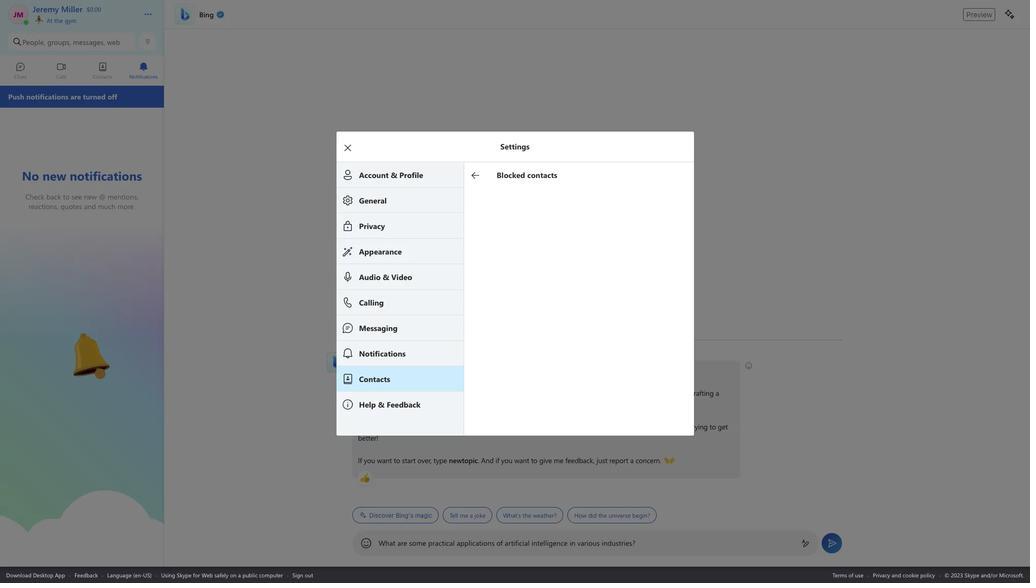 Task type: vqa. For each thing, say whether or not it's contained in the screenshot.
access
no



Task type: describe. For each thing, give the bounding box(es) containing it.
at
[[47, 16, 53, 25]]

with
[[538, 400, 551, 410]]

might
[[513, 422, 531, 432]]

just inside ask me any type of question, like finding vegan restaurants in cambridge, itinerary for your trip to europe or drafting a story for curious kids. in groups, remember to mention me with @bing. i'm an ai preview, so i'm still learning. sometimes i might say something weird. don't get mad at me, i'm just trying to get better! if you want to start over, type
[[677, 422, 688, 432]]

your
[[622, 389, 635, 398]]

universe
[[609, 512, 631, 520]]

bing,
[[352, 352, 366, 360]]

terms of use
[[833, 572, 864, 580]]

language (en-us) link
[[107, 572, 152, 580]]

so
[[413, 422, 420, 432]]

what
[[379, 539, 396, 549]]

terms
[[833, 572, 847, 580]]

begin?
[[632, 512, 650, 520]]

computer
[[259, 572, 283, 580]]

a inside ask me any type of question, like finding vegan restaurants in cambridge, itinerary for your trip to europe or drafting a story for curious kids. in groups, remember to mention me with @bing. i'm an ai preview, so i'm still learning. sometimes i might say something weird. don't get mad at me, i'm just trying to get better! if you want to start over, type
[[716, 389, 719, 398]]

what are some practical applications of artificial intelligence in various industries?
[[379, 539, 636, 549]]

safely
[[215, 572, 229, 580]]

language (en-us)
[[107, 572, 152, 580]]

1 i'm from the left
[[358, 422, 367, 432]]

discover
[[369, 512, 394, 520]]

1 vertical spatial for
[[375, 400, 384, 410]]

privacy and cookie policy link
[[873, 572, 935, 580]]

web
[[202, 572, 213, 580]]

people, groups, messages, web
[[22, 37, 120, 47]]

the for what's
[[523, 512, 531, 520]]

public
[[242, 572, 258, 580]]

policy
[[921, 572, 935, 580]]

industries?
[[602, 539, 636, 549]]

applications
[[457, 539, 495, 549]]

in inside ask me any type of question, like finding vegan restaurants in cambridge, itinerary for your trip to europe or drafting a story for curious kids. in groups, remember to mention me with @bing. i'm an ai preview, so i'm still learning. sometimes i might say something weird. don't get mad at me, i'm just trying to get better! if you want to start over, type
[[539, 389, 545, 398]]

intelligence
[[532, 539, 568, 549]]

say
[[533, 422, 543, 432]]

9:24
[[367, 352, 379, 360]]

practical
[[428, 539, 455, 549]]

1 vertical spatial of
[[497, 539, 503, 549]]

something
[[545, 422, 577, 432]]

or
[[681, 389, 688, 398]]

to left start
[[394, 456, 400, 466]]

trip
[[637, 389, 648, 398]]

how did the universe begin? button
[[568, 508, 657, 524]]

@bing.
[[553, 400, 575, 410]]

people, groups, messages, web button
[[8, 33, 135, 51]]

various
[[578, 539, 600, 549]]

still
[[433, 422, 444, 432]]

hey, this is bing ! how can i help you today?
[[358, 366, 493, 376]]

me,
[[653, 422, 664, 432]]

3 i'm from the left
[[666, 422, 675, 432]]

am
[[380, 352, 390, 360]]

did
[[588, 512, 597, 520]]

1 vertical spatial just
[[597, 456, 607, 466]]

don't
[[599, 422, 616, 432]]

language
[[107, 572, 132, 580]]

how did the universe begin?
[[574, 512, 650, 520]]

i inside ask me any type of question, like finding vegan restaurants in cambridge, itinerary for your trip to europe or drafting a story for curious kids. in groups, remember to mention me with @bing. i'm an ai preview, so i'm still learning. sometimes i might say something weird. don't get mad at me, i'm just trying to get better! if you want to start over, type
[[509, 422, 511, 432]]

sometimes
[[474, 422, 508, 432]]

help
[[442, 366, 455, 376]]

preview,
[[387, 422, 411, 432]]

concern.
[[636, 456, 661, 466]]

a right report
[[630, 456, 634, 466]]

finding
[[460, 389, 482, 398]]

2 want from the left
[[514, 456, 529, 466]]

what's
[[503, 512, 521, 520]]

an
[[369, 422, 377, 432]]

newtopic . and if you want to give me feedback, just report a concern.
[[449, 456, 663, 466]]

the for at
[[54, 16, 63, 25]]

start
[[402, 456, 416, 466]]

give
[[539, 456, 552, 466]]

0 horizontal spatial i
[[438, 366, 440, 376]]

!
[[406, 366, 408, 376]]

to left give
[[531, 456, 537, 466]]

ask
[[358, 389, 369, 398]]

restaurants
[[504, 389, 538, 398]]

people,
[[22, 37, 45, 47]]

mention
[[499, 400, 525, 410]]

1 get from the left
[[618, 422, 628, 432]]

me right give
[[554, 456, 563, 466]]

at
[[645, 422, 651, 432]]

2 vertical spatial for
[[193, 572, 200, 580]]

blocked contacts dialog
[[336, 131, 709, 436]]

me inside button
[[460, 512, 468, 520]]

want inside ask me any type of question, like finding vegan restaurants in cambridge, itinerary for your trip to europe or drafting a story for curious kids. in groups, remember to mention me with @bing. i'm an ai preview, so i'm still learning. sometimes i might say something weird. don't get mad at me, i'm just trying to get better! if you want to start over, type
[[377, 456, 392, 466]]

weird.
[[579, 422, 597, 432]]

if
[[358, 456, 362, 466]]

discover bing's magic
[[369, 512, 432, 520]]

us)
[[143, 572, 152, 580]]

to down vegan
[[491, 400, 497, 410]]

.
[[478, 456, 479, 466]]



Task type: locate. For each thing, give the bounding box(es) containing it.
2 horizontal spatial the
[[598, 512, 607, 520]]

0 vertical spatial in
[[539, 389, 545, 398]]

joke
[[474, 512, 486, 520]]

0 vertical spatial for
[[611, 389, 620, 398]]

cookie
[[903, 572, 919, 580]]

0 horizontal spatial i'm
[[358, 422, 367, 432]]

download
[[6, 572, 31, 580]]

0 vertical spatial how
[[410, 366, 424, 376]]

the right what's
[[523, 512, 531, 520]]

some
[[409, 539, 426, 549]]

1 horizontal spatial just
[[677, 422, 688, 432]]

to right trying
[[710, 422, 716, 432]]

want left start
[[377, 456, 392, 466]]

want
[[377, 456, 392, 466], [514, 456, 529, 466]]

artificial
[[505, 539, 530, 549]]

0 horizontal spatial groups,
[[47, 37, 71, 47]]

gym
[[65, 16, 77, 25]]

just left report
[[597, 456, 607, 466]]

curious
[[385, 400, 408, 410]]

using
[[161, 572, 175, 580]]

vegan
[[483, 389, 502, 398]]

bing's
[[396, 512, 413, 520]]

like
[[448, 389, 458, 398]]

1 vertical spatial type
[[434, 456, 447, 466]]

1 vertical spatial in
[[570, 539, 576, 549]]

0 vertical spatial of
[[410, 389, 416, 398]]

kids.
[[409, 400, 423, 410]]

are
[[398, 539, 407, 549]]

0 horizontal spatial the
[[54, 16, 63, 25]]

type right over,
[[434, 456, 447, 466]]

on
[[230, 572, 237, 580]]

and
[[481, 456, 494, 466]]

the right at
[[54, 16, 63, 25]]

1 vertical spatial i
[[509, 422, 511, 432]]

skype
[[177, 572, 192, 580]]

0 vertical spatial just
[[677, 422, 688, 432]]

tab list
[[0, 58, 164, 86]]

in up with
[[539, 389, 545, 398]]

feedback link
[[75, 572, 98, 580]]

me
[[371, 389, 380, 398], [527, 400, 536, 410], [554, 456, 563, 466], [460, 512, 468, 520]]

Type a message text field
[[379, 539, 793, 549]]

today?
[[471, 366, 491, 376]]

i right can
[[438, 366, 440, 376]]

0 horizontal spatial you
[[364, 456, 375, 466]]

for right story
[[375, 400, 384, 410]]

weather?
[[533, 512, 557, 520]]

bing
[[392, 366, 406, 376]]

2 i'm from the left
[[422, 422, 432, 432]]

0 horizontal spatial just
[[597, 456, 607, 466]]

type up curious
[[395, 389, 408, 398]]

0 horizontal spatial for
[[193, 572, 200, 580]]

tell me a joke button
[[443, 508, 492, 524]]

privacy
[[873, 572, 890, 580]]

download desktop app link
[[6, 572, 65, 580]]

and
[[892, 572, 901, 580]]

feedback,
[[565, 456, 595, 466]]

1 horizontal spatial how
[[574, 512, 586, 520]]

wednesday, november 8, 2023 heading
[[352, 328, 843, 347]]

in left various
[[570, 539, 576, 549]]

using skype for web safely on a public computer
[[161, 572, 283, 580]]

2 horizontal spatial you
[[501, 456, 512, 466]]

of up kids.
[[410, 389, 416, 398]]

ai
[[378, 422, 385, 432]]

i'm right me,
[[666, 422, 675, 432]]

1 horizontal spatial for
[[375, 400, 384, 410]]

tell me a joke
[[449, 512, 486, 520]]

of inside ask me any type of question, like finding vegan restaurants in cambridge, itinerary for your trip to europe or drafting a story for curious kids. in groups, remember to mention me with @bing. i'm an ai preview, so i'm still learning. sometimes i might say something weird. don't get mad at me, i'm just trying to get better! if you want to start over, type
[[410, 389, 416, 398]]

download desktop app
[[6, 572, 65, 580]]

using skype for web safely on a public computer link
[[161, 572, 283, 580]]

better!
[[358, 434, 378, 443]]

a left joke
[[470, 512, 473, 520]]

me left with
[[527, 400, 536, 410]]

to
[[649, 389, 656, 398], [491, 400, 497, 410], [710, 422, 716, 432], [394, 456, 400, 466], [531, 456, 537, 466]]

at the gym
[[45, 16, 77, 25]]

mad
[[629, 422, 643, 432]]

2 horizontal spatial for
[[611, 389, 620, 398]]

1 horizontal spatial you
[[457, 366, 469, 376]]

of
[[410, 389, 416, 398], [497, 539, 503, 549], [849, 572, 854, 580]]

itinerary
[[584, 389, 609, 398]]

messages,
[[73, 37, 105, 47]]

1 horizontal spatial type
[[434, 456, 447, 466]]

the right did
[[598, 512, 607, 520]]

groups,
[[47, 37, 71, 47], [433, 400, 455, 410]]

1 horizontal spatial of
[[497, 539, 503, 549]]

0 vertical spatial i
[[438, 366, 440, 376]]

bell
[[51, 330, 64, 340]]

0 horizontal spatial type
[[395, 389, 408, 398]]

just left trying
[[677, 422, 688, 432]]

privacy and cookie policy
[[873, 572, 935, 580]]

a right drafting
[[716, 389, 719, 398]]

get right trying
[[718, 422, 728, 432]]

how right !
[[410, 366, 424, 376]]

of left artificial
[[497, 539, 503, 549]]

to right trip at the right of page
[[649, 389, 656, 398]]

me right tell
[[460, 512, 468, 520]]

2 vertical spatial of
[[849, 572, 854, 580]]

web
[[107, 37, 120, 47]]

a inside button
[[470, 512, 473, 520]]

the
[[54, 16, 63, 25], [523, 512, 531, 520], [598, 512, 607, 520]]

ask me any type of question, like finding vegan restaurants in cambridge, itinerary for your trip to europe or drafting a story for curious kids. in groups, remember to mention me with @bing. i'm an ai preview, so i'm still learning. sometimes i might say something weird. don't get mad at me, i'm just trying to get better! if you want to start over, type
[[358, 389, 730, 466]]

is
[[385, 366, 390, 376]]

can
[[426, 366, 437, 376]]

sign out link
[[292, 572, 313, 580]]

type
[[395, 389, 408, 398], [434, 456, 447, 466]]

preview
[[967, 10, 993, 19]]

the inside button
[[523, 512, 531, 520]]

of left use at the right
[[849, 572, 854, 580]]

for
[[611, 389, 620, 398], [375, 400, 384, 410], [193, 572, 200, 580]]

remember
[[457, 400, 489, 410]]

groups, down like
[[433, 400, 455, 410]]

over,
[[417, 456, 432, 466]]

0 horizontal spatial how
[[410, 366, 424, 376]]

(en-
[[133, 572, 143, 580]]

groups, down "at the gym"
[[47, 37, 71, 47]]

want left give
[[514, 456, 529, 466]]

for left web
[[193, 572, 200, 580]]

question,
[[418, 389, 446, 398]]

0 horizontal spatial in
[[539, 389, 545, 398]]

get left mad
[[618, 422, 628, 432]]

i
[[438, 366, 440, 376], [509, 422, 511, 432]]

out
[[305, 572, 313, 580]]

1 horizontal spatial the
[[523, 512, 531, 520]]

1 horizontal spatial get
[[718, 422, 728, 432]]

drafting
[[689, 389, 714, 398]]

story
[[358, 400, 373, 410]]

any
[[382, 389, 393, 398]]

1 want from the left
[[377, 456, 392, 466]]

1 horizontal spatial want
[[514, 456, 529, 466]]

sign out
[[292, 572, 313, 580]]

newtopic
[[449, 456, 478, 466]]

0 vertical spatial groups,
[[47, 37, 71, 47]]

what's the weather?
[[503, 512, 557, 520]]

0 vertical spatial type
[[395, 389, 408, 398]]

2 horizontal spatial i'm
[[666, 422, 675, 432]]

0 horizontal spatial get
[[618, 422, 628, 432]]

tell
[[449, 512, 458, 520]]

2 get from the left
[[718, 422, 728, 432]]

for left your
[[611, 389, 620, 398]]

learning.
[[445, 422, 472, 432]]

a right on
[[238, 572, 241, 580]]

this
[[373, 366, 384, 376]]

terms of use link
[[833, 572, 864, 580]]

1 vertical spatial groups,
[[433, 400, 455, 410]]

groups, inside ask me any type of question, like finding vegan restaurants in cambridge, itinerary for your trip to europe or drafting a story for curious kids. in groups, remember to mention me with @bing. i'm an ai preview, so i'm still learning. sometimes i might say something weird. don't get mad at me, i'm just trying to get better! if you want to start over, type
[[433, 400, 455, 410]]

trying
[[690, 422, 708, 432]]

1 horizontal spatial in
[[570, 539, 576, 549]]

1 horizontal spatial i
[[509, 422, 511, 432]]

groups, inside people, groups, messages, web button
[[47, 37, 71, 47]]

use
[[855, 572, 864, 580]]

1 horizontal spatial i'm
[[422, 422, 432, 432]]

report
[[609, 456, 628, 466]]

0 horizontal spatial of
[[410, 389, 416, 398]]

you inside ask me any type of question, like finding vegan restaurants in cambridge, itinerary for your trip to europe or drafting a story for curious kids. in groups, remember to mention me with @bing. i'm an ai preview, so i'm still learning. sometimes i might say something weird. don't get mad at me, i'm just trying to get better! if you want to start over, type
[[364, 456, 375, 466]]

feedback
[[75, 572, 98, 580]]

hey,
[[358, 366, 371, 376]]

i left might
[[509, 422, 511, 432]]

at the gym button
[[33, 14, 134, 25]]

i'm right so
[[422, 422, 432, 432]]

i'm left an
[[358, 422, 367, 432]]

0 horizontal spatial want
[[377, 456, 392, 466]]

(openhands)
[[664, 456, 703, 465]]

app
[[55, 572, 65, 580]]

1 vertical spatial how
[[574, 512, 586, 520]]

me left any
[[371, 389, 380, 398]]

how left did
[[574, 512, 586, 520]]

how inside button
[[574, 512, 586, 520]]

2 horizontal spatial of
[[849, 572, 854, 580]]

1 horizontal spatial groups,
[[433, 400, 455, 410]]



